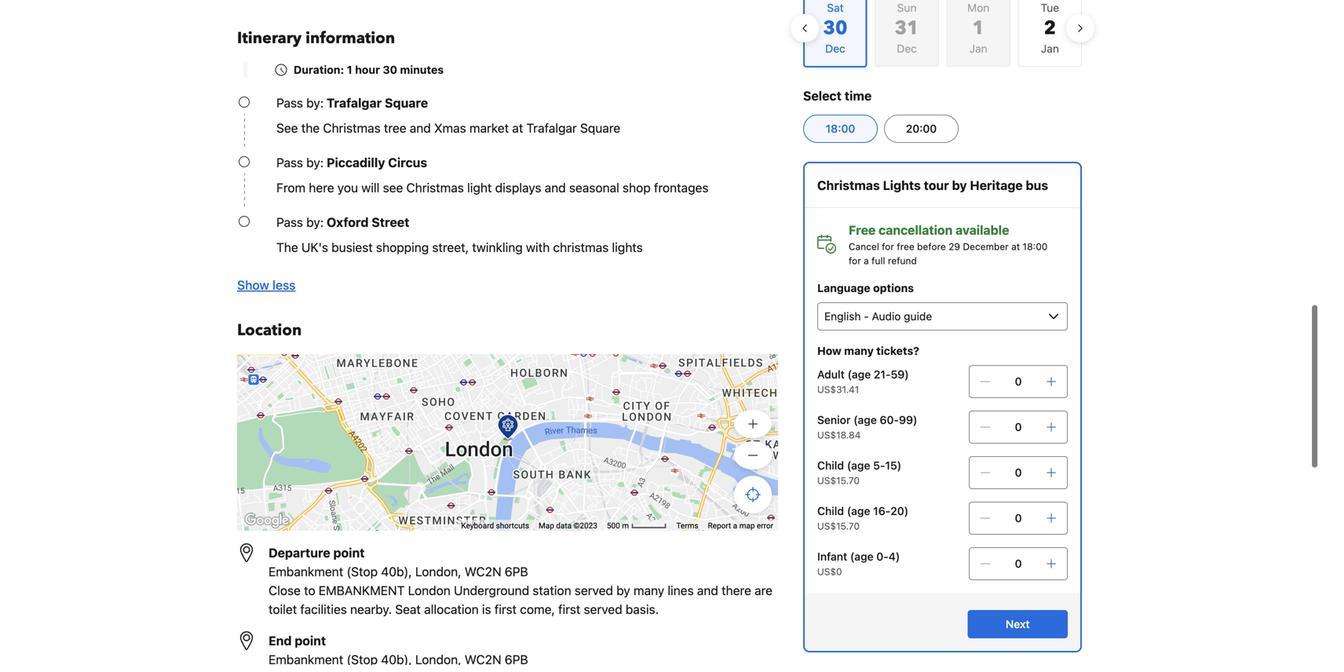 Task type: locate. For each thing, give the bounding box(es) containing it.
at right the market
[[512, 121, 523, 136]]

0 horizontal spatial 18:00
[[826, 122, 856, 135]]

2 pass from the top
[[277, 155, 303, 170]]

21-
[[874, 368, 891, 381]]

1 vertical spatial many
[[634, 583, 665, 598]]

for up full
[[882, 241, 895, 252]]

us$15.70 for child (age 5-15)
[[818, 475, 860, 486]]

a inside free cancellation available cancel for free before 29 december at 18:00 for a full refund
[[864, 255, 869, 266]]

a left the map
[[733, 521, 738, 531]]

pass up see
[[277, 95, 303, 110]]

0
[[1015, 375, 1022, 388], [1015, 421, 1022, 434], [1015, 466, 1022, 479], [1015, 512, 1022, 525], [1015, 557, 1022, 570]]

by
[[953, 178, 967, 193], [617, 583, 631, 598]]

for down cancel on the right of the page
[[849, 255, 861, 266]]

1 vertical spatial 1
[[347, 63, 352, 76]]

street
[[372, 215, 410, 230]]

1 horizontal spatial 18:00
[[1023, 241, 1048, 252]]

1 vertical spatial point
[[295, 634, 326, 648]]

displays
[[495, 180, 542, 195]]

5-
[[874, 459, 886, 472]]

child down the us$18.84 on the right of the page
[[818, 459, 844, 472]]

keyboard shortcuts
[[461, 521, 529, 531]]

twinkling
[[472, 240, 523, 255]]

2 horizontal spatial and
[[697, 583, 719, 598]]

and right lines
[[697, 583, 719, 598]]

2 us$15.70 from the top
[[818, 521, 860, 532]]

1 vertical spatial a
[[733, 521, 738, 531]]

0 horizontal spatial at
[[512, 121, 523, 136]]

first down station
[[559, 602, 581, 617]]

0 vertical spatial many
[[845, 344, 874, 357]]

trafalgar
[[327, 95, 382, 110], [527, 121, 577, 136]]

jan for 1
[[970, 42, 988, 55]]

(age inside child (age 5-15) us$15.70
[[847, 459, 871, 472]]

station
[[533, 583, 572, 598]]

1 horizontal spatial trafalgar
[[527, 121, 577, 136]]

at inside free cancellation available cancel for free before 29 december at 18:00 for a full refund
[[1012, 241, 1020, 252]]

(age inside senior (age 60-99) us$18.84
[[854, 414, 877, 427]]

by: for trafalgar square
[[307, 95, 324, 110]]

pass
[[277, 95, 303, 110], [277, 155, 303, 170], [277, 215, 303, 230]]

served left basis.
[[584, 602, 623, 617]]

(age
[[848, 368, 871, 381], [854, 414, 877, 427], [847, 459, 871, 472], [847, 505, 871, 518], [851, 550, 874, 563]]

500 m button
[[602, 520, 672, 531]]

child
[[818, 459, 844, 472], [818, 505, 844, 518]]

child for child (age 5-15)
[[818, 459, 844, 472]]

map
[[740, 521, 755, 531]]

itinerary information
[[237, 27, 395, 49]]

0 vertical spatial a
[[864, 255, 869, 266]]

0 horizontal spatial trafalgar
[[327, 95, 382, 110]]

1
[[973, 15, 985, 41], [347, 63, 352, 76]]

(age inside child (age 16-20) us$15.70
[[847, 505, 871, 518]]

busiest
[[332, 240, 373, 255]]

child (age 16-20) us$15.70
[[818, 505, 909, 532]]

square up tree
[[385, 95, 428, 110]]

pass for pass by: oxford street
[[277, 215, 303, 230]]

0 vertical spatial square
[[385, 95, 428, 110]]

1 vertical spatial at
[[1012, 241, 1020, 252]]

3 by: from the top
[[307, 215, 324, 230]]

18:00 right december
[[1023, 241, 1048, 252]]

0 for child (age 5-15)
[[1015, 466, 1022, 479]]

duration:
[[294, 63, 344, 76]]

departure
[[269, 546, 330, 560]]

2 child from the top
[[818, 505, 844, 518]]

1 us$15.70 from the top
[[818, 475, 860, 486]]

1 0 from the top
[[1015, 375, 1022, 388]]

by: up uk's on the top left
[[307, 215, 324, 230]]

2 jan from the left
[[1041, 42, 1060, 55]]

many up basis.
[[634, 583, 665, 598]]

500
[[607, 521, 620, 531]]

pass for pass by: trafalgar square
[[277, 95, 303, 110]]

child for child (age 16-20)
[[818, 505, 844, 518]]

0 horizontal spatial by
[[617, 583, 631, 598]]

senior
[[818, 414, 851, 427]]

1 horizontal spatial and
[[545, 180, 566, 195]]

(age inside infant (age 0-4) us$0
[[851, 550, 874, 563]]

1 vertical spatial child
[[818, 505, 844, 518]]

1 child from the top
[[818, 459, 844, 472]]

1 horizontal spatial first
[[559, 602, 581, 617]]

jan down mon
[[970, 42, 988, 55]]

1 horizontal spatial a
[[864, 255, 869, 266]]

(age for 21-
[[848, 368, 871, 381]]

at
[[512, 121, 523, 136], [1012, 241, 1020, 252]]

by: up here
[[307, 155, 324, 170]]

cancel
[[849, 241, 880, 252]]

0 vertical spatial served
[[575, 583, 613, 598]]

(stop
[[347, 564, 378, 579]]

a left full
[[864, 255, 869, 266]]

heritage
[[970, 178, 1023, 193]]

christmas up free
[[818, 178, 880, 193]]

terms link
[[677, 521, 699, 531]]

first right 'is'
[[495, 602, 517, 617]]

december
[[963, 241, 1009, 252]]

nearby.
[[350, 602, 392, 617]]

1 jan from the left
[[970, 42, 988, 55]]

0 vertical spatial point
[[333, 546, 365, 560]]

come,
[[520, 602, 555, 617]]

by: up the the
[[307, 95, 324, 110]]

point up (stop
[[333, 546, 365, 560]]

2 0 from the top
[[1015, 421, 1022, 434]]

2 by: from the top
[[307, 155, 324, 170]]

1 vertical spatial by:
[[307, 155, 324, 170]]

by: for piccadilly circus
[[307, 155, 324, 170]]

child up infant
[[818, 505, 844, 518]]

5 0 from the top
[[1015, 557, 1022, 570]]

here
[[309, 180, 334, 195]]

0 vertical spatial 18:00
[[826, 122, 856, 135]]

refund
[[888, 255, 917, 266]]

1 vertical spatial pass
[[277, 155, 303, 170]]

1 horizontal spatial 1
[[973, 15, 985, 41]]

us$15.70 up child (age 16-20) us$15.70
[[818, 475, 860, 486]]

before
[[918, 241, 946, 252]]

2 horizontal spatial christmas
[[818, 178, 880, 193]]

by: for oxford street
[[307, 215, 324, 230]]

shortcuts
[[496, 521, 529, 531]]

us$15.70 inside child (age 16-20) us$15.70
[[818, 521, 860, 532]]

pass up the
[[277, 215, 303, 230]]

(age left 60- at the right
[[854, 414, 877, 427]]

1 vertical spatial square
[[580, 121, 621, 136]]

1 vertical spatial by
[[617, 583, 631, 598]]

many right how at the right bottom
[[845, 344, 874, 357]]

0 vertical spatial pass
[[277, 95, 303, 110]]

1 horizontal spatial square
[[580, 121, 621, 136]]

0 horizontal spatial for
[[849, 255, 861, 266]]

see the christmas tree and xmas market at trafalgar square
[[277, 121, 621, 136]]

lights
[[883, 178, 921, 193]]

tue
[[1041, 1, 1060, 14]]

by:
[[307, 95, 324, 110], [307, 155, 324, 170], [307, 215, 324, 230]]

3 pass from the top
[[277, 215, 303, 230]]

0 vertical spatial 1
[[973, 15, 985, 41]]

square
[[385, 95, 428, 110], [580, 121, 621, 136]]

is
[[482, 602, 491, 617]]

0 horizontal spatial a
[[733, 521, 738, 531]]

embankment
[[319, 583, 405, 598]]

18:00 inside free cancellation available cancel for free before 29 december at 18:00 for a full refund
[[1023, 241, 1048, 252]]

region
[[791, 0, 1095, 74]]

from here you will see christmas light displays and seasonal shop frontages
[[277, 180, 709, 195]]

0 vertical spatial us$15.70
[[818, 475, 860, 486]]

how
[[818, 344, 842, 357]]

1 horizontal spatial jan
[[1041, 42, 1060, 55]]

point
[[333, 546, 365, 560], [295, 634, 326, 648]]

1 left hour
[[347, 63, 352, 76]]

0 horizontal spatial first
[[495, 602, 517, 617]]

us$18.84
[[818, 430, 861, 441]]

2 vertical spatial by:
[[307, 215, 324, 230]]

by up basis.
[[617, 583, 631, 598]]

1 by: from the top
[[307, 95, 324, 110]]

allocation
[[424, 602, 479, 617]]

location
[[237, 320, 302, 341]]

report
[[708, 521, 731, 531]]

served
[[575, 583, 613, 598], [584, 602, 623, 617]]

facilities
[[300, 602, 347, 617]]

trafalgar right the market
[[527, 121, 577, 136]]

2 vertical spatial and
[[697, 583, 719, 598]]

the uk's busiest shopping street, twinkling with christmas lights
[[277, 240, 643, 255]]

(age left 21-
[[848, 368, 871, 381]]

point right "end"
[[295, 634, 326, 648]]

1 horizontal spatial point
[[333, 546, 365, 560]]

(age inside adult (age 21-59) us$31.41
[[848, 368, 871, 381]]

us$15.70 up infant
[[818, 521, 860, 532]]

0 horizontal spatial and
[[410, 121, 431, 136]]

2 first from the left
[[559, 602, 581, 617]]

1 vertical spatial us$15.70
[[818, 521, 860, 532]]

(age for 60-
[[854, 414, 877, 427]]

tickets?
[[877, 344, 920, 357]]

free cancellation available cancel for free before 29 december at 18:00 for a full refund
[[849, 223, 1048, 266]]

1 horizontal spatial at
[[1012, 241, 1020, 252]]

served right station
[[575, 583, 613, 598]]

us$15.70 inside child (age 5-15) us$15.70
[[818, 475, 860, 486]]

18:00
[[826, 122, 856, 135], [1023, 241, 1048, 252]]

us$15.70
[[818, 475, 860, 486], [818, 521, 860, 532]]

(age left 16-
[[847, 505, 871, 518]]

2 vertical spatial pass
[[277, 215, 303, 230]]

us$0
[[818, 566, 843, 577]]

a
[[864, 255, 869, 266], [733, 521, 738, 531]]

0 vertical spatial for
[[882, 241, 895, 252]]

and inside departure point embankment (stop 40b), london, wc2n 6pb close to embankment london underground station served by many lines and there are toilet facilities nearby.  seat allocation is first come, first served basis.
[[697, 583, 719, 598]]

trafalgar down hour
[[327, 95, 382, 110]]

0 horizontal spatial 1
[[347, 63, 352, 76]]

point for end
[[295, 634, 326, 648]]

square up seasonal
[[580, 121, 621, 136]]

christmas down pass by: trafalgar square
[[323, 121, 381, 136]]

by right tour
[[953, 178, 967, 193]]

lines
[[668, 583, 694, 598]]

0 for senior (age 60-99)
[[1015, 421, 1022, 434]]

4 0 from the top
[[1015, 512, 1022, 525]]

child inside child (age 5-15) us$15.70
[[818, 459, 844, 472]]

london,
[[415, 564, 462, 579]]

1 down mon
[[973, 15, 985, 41]]

0 horizontal spatial many
[[634, 583, 665, 598]]

and right tree
[[410, 121, 431, 136]]

1 vertical spatial 18:00
[[1023, 241, 1048, 252]]

child inside child (age 16-20) us$15.70
[[818, 505, 844, 518]]

1 pass from the top
[[277, 95, 303, 110]]

jan down 2
[[1041, 42, 1060, 55]]

(age left 0-
[[851, 550, 874, 563]]

1 inside mon 1 jan
[[973, 15, 985, 41]]

free
[[849, 223, 876, 238]]

0 vertical spatial by:
[[307, 95, 324, 110]]

3 0 from the top
[[1015, 466, 1022, 479]]

16-
[[874, 505, 891, 518]]

at right december
[[1012, 241, 1020, 252]]

jan inside tue 2 jan
[[1041, 42, 1060, 55]]

0 horizontal spatial jan
[[970, 42, 988, 55]]

are
[[755, 583, 773, 598]]

0 horizontal spatial point
[[295, 634, 326, 648]]

many inside departure point embankment (stop 40b), london, wc2n 6pb close to embankment london underground station served by many lines and there are toilet facilities nearby.  seat allocation is first come, first served basis.
[[634, 583, 665, 598]]

wc2n
[[465, 564, 502, 579]]

oxford
[[327, 215, 369, 230]]

jan inside mon 1 jan
[[970, 42, 988, 55]]

next button
[[968, 610, 1068, 639]]

60-
[[880, 414, 899, 427]]

(age left 5-
[[847, 459, 871, 472]]

point inside departure point embankment (stop 40b), london, wc2n 6pb close to embankment london underground station served by many lines and there are toilet facilities nearby.  seat allocation is first come, first served basis.
[[333, 546, 365, 560]]

0 vertical spatial child
[[818, 459, 844, 472]]

departure point embankment (stop 40b), london, wc2n 6pb close to embankment london underground station served by many lines and there are toilet facilities nearby.  seat allocation is first come, first served basis.
[[269, 546, 773, 617]]

1 horizontal spatial by
[[953, 178, 967, 193]]

christmas down circus
[[407, 180, 464, 195]]

and right displays
[[545, 180, 566, 195]]

pass up from
[[277, 155, 303, 170]]

christmas
[[553, 240, 609, 255]]

christmas
[[323, 121, 381, 136], [818, 178, 880, 193], [407, 180, 464, 195]]

18:00 down select time
[[826, 122, 856, 135]]



Task type: vqa. For each thing, say whether or not it's contained in the screenshot.
the bottom 2024
no



Task type: describe. For each thing, give the bounding box(es) containing it.
by inside departure point embankment (stop 40b), london, wc2n 6pb close to embankment london underground station served by many lines and there are toilet facilities nearby.  seat allocation is first come, first served basis.
[[617, 583, 631, 598]]

sun
[[898, 1, 917, 14]]

4)
[[889, 550, 900, 563]]

0 for infant (age 0-4)
[[1015, 557, 1022, 570]]

region containing 31
[[791, 0, 1095, 74]]

london
[[408, 583, 451, 598]]

select time
[[804, 88, 872, 103]]

data
[[556, 521, 572, 531]]

map region
[[237, 354, 778, 531]]

the
[[301, 121, 320, 136]]

you
[[338, 180, 358, 195]]

59)
[[891, 368, 909, 381]]

shopping
[[376, 240, 429, 255]]

0 vertical spatial trafalgar
[[327, 95, 382, 110]]

0-
[[877, 550, 889, 563]]

google image
[[241, 511, 293, 531]]

infant
[[818, 550, 848, 563]]

0 for child (age 16-20)
[[1015, 512, 1022, 525]]

us$31.41
[[818, 384, 859, 395]]

christmas lights tour by heritage bus
[[818, 178, 1049, 193]]

language options
[[818, 282, 914, 295]]

tue 2 jan
[[1041, 1, 1060, 55]]

0 for adult (age 21-59)
[[1015, 375, 1022, 388]]

500 m
[[607, 521, 631, 531]]

map data ©2023
[[539, 521, 598, 531]]

jan for 2
[[1041, 42, 1060, 55]]

29
[[949, 241, 961, 252]]

options
[[874, 282, 914, 295]]

1 vertical spatial served
[[584, 602, 623, 617]]

terms
[[677, 521, 699, 531]]

itinerary
[[237, 27, 302, 49]]

light
[[467, 180, 492, 195]]

99)
[[899, 414, 918, 427]]

1 vertical spatial and
[[545, 180, 566, 195]]

toilet
[[269, 602, 297, 617]]

sun 31 dec
[[895, 1, 919, 55]]

0 horizontal spatial square
[[385, 95, 428, 110]]

0 vertical spatial by
[[953, 178, 967, 193]]

mon 1 jan
[[968, 1, 990, 55]]

frontages
[[654, 180, 709, 195]]

dec
[[897, 42, 917, 55]]

mon
[[968, 1, 990, 14]]

us$15.70 for child (age 16-20)
[[818, 521, 860, 532]]

1 first from the left
[[495, 602, 517, 617]]

full
[[872, 255, 886, 266]]

(age for 16-
[[847, 505, 871, 518]]

circus
[[388, 155, 427, 170]]

1 horizontal spatial many
[[845, 344, 874, 357]]

pass for pass by: piccadilly circus
[[277, 155, 303, 170]]

hour
[[355, 63, 380, 76]]

2
[[1044, 15, 1057, 41]]

pass by: trafalgar square
[[277, 95, 428, 110]]

with
[[526, 240, 550, 255]]

select
[[804, 88, 842, 103]]

shop
[[623, 180, 651, 195]]

1 horizontal spatial christmas
[[407, 180, 464, 195]]

uk's
[[302, 240, 328, 255]]

embankment
[[269, 564, 343, 579]]

point for departure
[[333, 546, 365, 560]]

basis.
[[626, 602, 659, 617]]

1 vertical spatial for
[[849, 255, 861, 266]]

child (age 5-15) us$15.70
[[818, 459, 902, 486]]

1 for duration: 1 hour 30 minutes
[[347, 63, 352, 76]]

market
[[470, 121, 509, 136]]

(age for 0-
[[851, 550, 874, 563]]

map
[[539, 521, 554, 531]]

30
[[383, 63, 397, 76]]

infant (age 0-4) us$0
[[818, 550, 900, 577]]

underground
[[454, 583, 530, 598]]

available
[[956, 223, 1010, 238]]

end
[[269, 634, 292, 648]]

m
[[622, 521, 629, 531]]

show less
[[237, 278, 296, 293]]

seasonal
[[569, 180, 620, 195]]

0 vertical spatial at
[[512, 121, 523, 136]]

to
[[304, 583, 315, 598]]

next
[[1006, 618, 1030, 631]]

1 vertical spatial trafalgar
[[527, 121, 577, 136]]

see
[[277, 121, 298, 136]]

©2023
[[574, 521, 598, 531]]

lights
[[612, 240, 643, 255]]

error
[[757, 521, 774, 531]]

bus
[[1026, 178, 1049, 193]]

cancellation
[[879, 223, 953, 238]]

street,
[[432, 240, 469, 255]]

0 vertical spatial and
[[410, 121, 431, 136]]

20)
[[891, 505, 909, 518]]

minutes
[[400, 63, 444, 76]]

close
[[269, 583, 301, 598]]

less
[[273, 278, 296, 293]]

31
[[895, 15, 919, 41]]

free
[[897, 241, 915, 252]]

1 horizontal spatial for
[[882, 241, 895, 252]]

1 for mon 1 jan
[[973, 15, 985, 41]]

0 horizontal spatial christmas
[[323, 121, 381, 136]]

senior (age 60-99) us$18.84
[[818, 414, 918, 441]]

6pb
[[505, 564, 528, 579]]

show
[[237, 278, 269, 293]]

see
[[383, 180, 403, 195]]

report a map error link
[[708, 521, 774, 531]]

from
[[277, 180, 306, 195]]

show less button
[[237, 276, 296, 295]]

end point
[[269, 634, 326, 648]]

tour
[[924, 178, 950, 193]]

(age for 5-
[[847, 459, 871, 472]]



